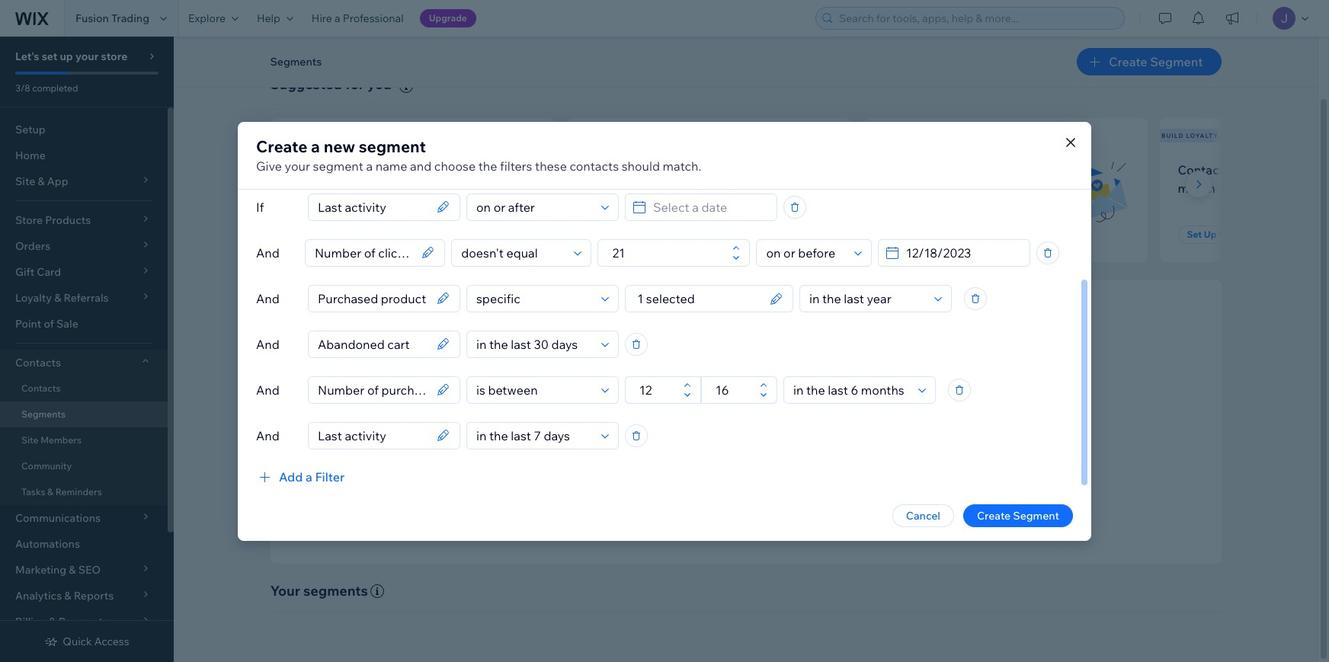 Task type: vqa. For each thing, say whether or not it's contained in the screenshot.
"completed"
yes



Task type: describe. For each thing, give the bounding box(es) containing it.
set
[[42, 50, 57, 63]]

groups
[[671, 431, 706, 445]]

your inside new contacts who recently subscribed to your mailing list
[[370, 180, 396, 196]]

who for your
[[370, 162, 394, 177]]

site members
[[21, 434, 82, 446]]

and inside create a new segment give your segment a name and choose the filters these contacts should match.
[[410, 158, 432, 173]]

4 up from the left
[[1204, 229, 1217, 240]]

loyalty
[[1186, 132, 1219, 139]]

12/18/2023 field
[[902, 240, 1025, 266]]

up for made
[[611, 229, 624, 240]]

match.
[[663, 158, 702, 173]]

add
[[279, 469, 303, 484]]

choose
[[434, 158, 476, 173]]

up for clicked
[[908, 229, 920, 240]]

hire a professional
[[312, 11, 404, 25]]

completed
[[32, 82, 78, 94]]

create inside reach the right target audience create specific groups of contacts that update automatically send personalized email campaigns to drive sales and build trust
[[594, 431, 628, 445]]

send
[[594, 452, 621, 466]]

list containing new contacts who recently subscribed to your mailing list
[[267, 118, 1329, 262]]

purchase
[[674, 180, 727, 196]]

setup
[[15, 123, 46, 136]]

right
[[712, 408, 743, 426]]

reach
[[644, 408, 684, 426]]

give
[[256, 158, 282, 173]]

clicked
[[882, 180, 922, 196]]

a inside potential customers who haven't made a purchase yet
[[665, 180, 671, 196]]

create inside create a new segment give your segment a name and choose the filters these contacts should match.
[[256, 136, 307, 156]]

campaigns
[[718, 452, 773, 466]]

site members link
[[0, 428, 168, 454]]

4 set up segment from the left
[[1187, 229, 1259, 240]]

new contacts who recently subscribed to your mailing list
[[289, 162, 461, 196]]

&
[[47, 486, 53, 498]]

new for new subscribers
[[272, 132, 289, 139]]

site
[[21, 434, 38, 446]]

create a new segment give your segment a name and choose the filters these contacts should match.
[[256, 136, 702, 173]]

personalized
[[623, 452, 687, 466]]

tasks & reminders
[[21, 486, 102, 498]]

home link
[[0, 143, 168, 168]]

quick access
[[63, 635, 129, 649]]

sales
[[815, 452, 840, 466]]

reach the right target audience create specific groups of contacts that update automatically send personalized email campaigns to drive sales and build trust
[[594, 408, 915, 466]]

quick access button
[[44, 635, 129, 649]]

set up segment button for subscribed
[[289, 226, 378, 244]]

to inside reach the right target audience create specific groups of contacts that update automatically send personalized email campaigns to drive sales and build trust
[[775, 452, 785, 466]]

your
[[270, 582, 300, 600]]

up for subscribed
[[315, 229, 327, 240]]

th
[[1321, 162, 1329, 177]]

3/8
[[15, 82, 30, 94]]

set for new contacts who recently subscribed to your mailing list
[[298, 229, 313, 240]]

list
[[443, 180, 461, 196]]

explore
[[188, 11, 226, 25]]

a inside contacts with a birthday th
[[1260, 162, 1267, 177]]

professional
[[343, 11, 404, 25]]

let's set up your store
[[15, 50, 128, 63]]

set up segment button for clicked
[[882, 226, 971, 244]]

point of sale link
[[0, 311, 168, 337]]

sidebar element
[[0, 37, 174, 662]]

active email subscribers who clicked on your campaign
[[882, 162, 1049, 196]]

cancel button
[[892, 504, 954, 527]]

your inside active email subscribers who clicked on your campaign
[[942, 180, 968, 196]]

audience
[[788, 408, 848, 426]]

upgrade
[[429, 12, 467, 24]]

set for active email subscribers who clicked on your campaign
[[891, 229, 906, 240]]

update
[[789, 431, 825, 445]]

your inside sidebar element
[[75, 50, 99, 63]]

set up segment for made
[[594, 229, 666, 240]]

2 and from the top
[[256, 291, 280, 306]]

0 vertical spatial segment
[[359, 136, 426, 156]]

that
[[767, 431, 787, 445]]

new subscribers
[[272, 132, 343, 139]]

store
[[101, 50, 128, 63]]

point of sale
[[15, 317, 78, 331]]

select an option field for enter a number text box
[[762, 240, 850, 266]]

new for new contacts who recently subscribed to your mailing list
[[289, 162, 314, 177]]

subscribers inside active email subscribers who clicked on your campaign
[[955, 162, 1022, 177]]

community
[[21, 460, 72, 472]]

should
[[622, 158, 660, 173]]

To text field
[[711, 377, 755, 403]]

tasks
[[21, 486, 45, 498]]

segments
[[303, 582, 368, 600]]

active
[[882, 162, 918, 177]]

help button
[[248, 0, 302, 37]]

specific
[[630, 431, 669, 445]]

for
[[345, 75, 364, 93]]

segments for segments button
[[270, 55, 322, 69]]

1 horizontal spatial create segment
[[1109, 54, 1203, 69]]

contacts inside new contacts who recently subscribed to your mailing list
[[317, 162, 367, 177]]

campaign
[[971, 180, 1028, 196]]

select an option field for select options field
[[805, 285, 930, 311]]

members
[[41, 434, 82, 446]]

contacts button
[[0, 350, 168, 376]]

of inside reach the right target audience create specific groups of contacts that update automatically send personalized email campaigns to drive sales and build trust
[[709, 431, 719, 445]]

name
[[376, 158, 407, 173]]

segment for set up segment button associated with clicked
[[922, 229, 962, 240]]

quick
[[63, 635, 92, 649]]

1 vertical spatial segment
[[313, 158, 363, 173]]

if
[[256, 199, 264, 215]]

filter
[[315, 469, 345, 484]]

upgrade button
[[420, 9, 476, 27]]



Task type: locate. For each thing, give the bounding box(es) containing it.
segment for 4th set up segment button
[[1219, 229, 1259, 240]]

the up groups
[[687, 408, 709, 426]]

3 set up segment button from the left
[[882, 226, 971, 244]]

1 vertical spatial of
[[709, 431, 719, 445]]

0 horizontal spatial subscribers
[[291, 132, 343, 139]]

contacts
[[1178, 162, 1230, 177], [15, 356, 61, 370], [21, 383, 61, 394]]

email inside active email subscribers who clicked on your campaign
[[921, 162, 952, 177]]

these
[[535, 158, 567, 173]]

1 vertical spatial subscribers
[[955, 162, 1022, 177]]

your
[[75, 50, 99, 63], [285, 158, 310, 173], [370, 180, 396, 196], [942, 180, 968, 196]]

sale
[[56, 317, 78, 331]]

fusion trading
[[75, 11, 149, 25]]

2 up from the left
[[611, 229, 624, 240]]

up down contacts with a birthday th
[[1204, 229, 1217, 240]]

segments button
[[263, 50, 329, 73]]

suggested
[[270, 75, 342, 93]]

segments inside button
[[270, 55, 322, 69]]

1 horizontal spatial who
[[702, 162, 727, 177]]

1 and from the top
[[256, 245, 280, 260]]

email up the on
[[921, 162, 952, 177]]

contacts down new
[[317, 162, 367, 177]]

0 horizontal spatial segments
[[21, 409, 66, 420]]

2 set up segment button from the left
[[585, 226, 675, 244]]

cancel
[[906, 509, 941, 523]]

0 vertical spatial and
[[410, 158, 432, 173]]

with
[[1233, 162, 1258, 177]]

the left the filters
[[479, 158, 497, 173]]

segments link
[[0, 402, 168, 428]]

segments for the segments link
[[21, 409, 66, 420]]

a left new
[[311, 136, 320, 156]]

0 vertical spatial create segment
[[1109, 54, 1203, 69]]

community link
[[0, 454, 168, 479]]

1 horizontal spatial contacts
[[570, 158, 619, 173]]

automations link
[[0, 531, 168, 557]]

segment
[[359, 136, 426, 156], [313, 158, 363, 173]]

0 vertical spatial select an option field
[[762, 240, 850, 266]]

0 vertical spatial create segment button
[[1077, 48, 1222, 75]]

0 horizontal spatial email
[[689, 452, 716, 466]]

0 vertical spatial subscribers
[[291, 132, 343, 139]]

to
[[355, 180, 367, 196], [775, 452, 785, 466]]

set up segment button for made
[[585, 226, 675, 244]]

build
[[1162, 132, 1184, 139]]

contacts for "contacts" link
[[21, 383, 61, 394]]

Select an option field
[[762, 240, 850, 266], [805, 285, 930, 311], [789, 377, 914, 403]]

setup link
[[0, 117, 168, 143]]

add a filter button
[[256, 468, 345, 486]]

0 horizontal spatial create segment button
[[963, 504, 1073, 527]]

birthday
[[1270, 162, 1318, 177]]

and up mailing
[[410, 158, 432, 173]]

who left recently
[[370, 162, 394, 177]]

potential
[[585, 162, 636, 177]]

help
[[257, 11, 280, 25]]

set up segment button down made
[[585, 226, 675, 244]]

0 vertical spatial new
[[272, 132, 289, 139]]

0 horizontal spatial to
[[355, 180, 367, 196]]

3/8 completed
[[15, 82, 78, 94]]

set up segment button down subscribed at the left of the page
[[289, 226, 378, 244]]

1 vertical spatial create segment button
[[963, 504, 1073, 527]]

set up segment button down contacts with a birthday th
[[1178, 226, 1268, 244]]

up
[[60, 50, 73, 63]]

Enter a number text field
[[608, 240, 728, 266]]

customers
[[639, 162, 700, 177]]

to inside new contacts who recently subscribed to your mailing list
[[355, 180, 367, 196]]

3 up from the left
[[908, 229, 920, 240]]

to right subscribed at the left of the page
[[355, 180, 367, 196]]

3 who from the left
[[1024, 162, 1049, 177]]

your inside create a new segment give your segment a name and choose the filters these contacts should match.
[[285, 158, 310, 173]]

3 set up segment from the left
[[891, 229, 962, 240]]

create segment button
[[1077, 48, 1222, 75], [963, 504, 1073, 527]]

who inside new contacts who recently subscribed to your mailing list
[[370, 162, 394, 177]]

automations
[[15, 537, 80, 551]]

who for purchase
[[702, 162, 727, 177]]

who up campaign
[[1024, 162, 1049, 177]]

Choose a condition field
[[472, 194, 597, 220], [457, 240, 570, 266], [472, 285, 597, 311], [472, 331, 597, 357], [472, 377, 597, 403], [472, 423, 597, 449]]

1 horizontal spatial to
[[775, 452, 785, 466]]

new up give
[[272, 132, 289, 139]]

trust
[[891, 452, 915, 466]]

1 vertical spatial segments
[[21, 409, 66, 420]]

1 set up segment from the left
[[298, 229, 369, 240]]

1 horizontal spatial of
[[709, 431, 719, 445]]

target
[[746, 408, 785, 426]]

1 vertical spatial email
[[689, 452, 716, 466]]

subscribers
[[291, 132, 343, 139], [955, 162, 1022, 177]]

set up segment down subscribed at the left of the page
[[298, 229, 369, 240]]

who up purchase
[[702, 162, 727, 177]]

mailing
[[399, 180, 441, 196]]

segments up site members
[[21, 409, 66, 420]]

new
[[272, 132, 289, 139], [289, 162, 314, 177]]

drive
[[788, 452, 813, 466]]

suggested for you
[[270, 75, 392, 93]]

your right give
[[285, 158, 310, 173]]

4 and from the top
[[256, 382, 280, 398]]

Select options field
[[630, 285, 765, 311]]

0 vertical spatial of
[[44, 317, 54, 331]]

build
[[864, 452, 889, 466]]

the inside create a new segment give your segment a name and choose the filters these contacts should match.
[[479, 158, 497, 173]]

4 set from the left
[[1187, 229, 1202, 240]]

set up segment down the on
[[891, 229, 962, 240]]

contacts down 'loyalty'
[[1178, 162, 1230, 177]]

1 set up segment button from the left
[[289, 226, 378, 244]]

new
[[324, 136, 355, 156]]

contacts down point of sale
[[15, 356, 61, 370]]

1 horizontal spatial the
[[687, 408, 709, 426]]

2 set up segment from the left
[[594, 229, 666, 240]]

From text field
[[635, 377, 679, 403]]

of left "sale"
[[44, 317, 54, 331]]

set up segment for clicked
[[891, 229, 962, 240]]

and down automatically
[[843, 452, 861, 466]]

up down subscribed at the left of the page
[[315, 229, 327, 240]]

0 vertical spatial to
[[355, 180, 367, 196]]

email inside reach the right target audience create specific groups of contacts that update automatically send personalized email campaigns to drive sales and build trust
[[689, 452, 716, 466]]

made
[[630, 180, 662, 196]]

set up segment
[[298, 229, 369, 240], [594, 229, 666, 240], [891, 229, 962, 240], [1187, 229, 1259, 240]]

3 set from the left
[[891, 229, 906, 240]]

who
[[370, 162, 394, 177], [702, 162, 727, 177], [1024, 162, 1049, 177]]

set up segment button down the on
[[882, 226, 971, 244]]

segment up "name"
[[359, 136, 426, 156]]

set up segment button
[[289, 226, 378, 244], [585, 226, 675, 244], [882, 226, 971, 244], [1178, 226, 1268, 244]]

Select a date field
[[649, 194, 772, 220]]

1 set from the left
[[298, 229, 313, 240]]

point
[[15, 317, 41, 331]]

your right up
[[75, 50, 99, 63]]

a right add
[[306, 469, 312, 484]]

a down customers
[[665, 180, 671, 196]]

0 horizontal spatial the
[[479, 158, 497, 173]]

segments up suggested
[[270, 55, 322, 69]]

set up segment down made
[[594, 229, 666, 240]]

subscribers down suggested
[[291, 132, 343, 139]]

add a filter
[[279, 469, 345, 484]]

a left "name"
[[366, 158, 373, 173]]

0 horizontal spatial and
[[410, 158, 432, 173]]

up down haven't
[[611, 229, 624, 240]]

4 set up segment button from the left
[[1178, 226, 1268, 244]]

the inside reach the right target audience create specific groups of contacts that update automatically send personalized email campaigns to drive sales and build trust
[[687, 408, 709, 426]]

2 vertical spatial select an option field
[[789, 377, 914, 403]]

2 vertical spatial contacts
[[21, 383, 61, 394]]

subscribers up campaign
[[955, 162, 1022, 177]]

0 horizontal spatial create segment
[[977, 509, 1060, 523]]

5 and from the top
[[256, 428, 280, 443]]

email
[[921, 162, 952, 177], [689, 452, 716, 466]]

set up segment for subscribed
[[298, 229, 369, 240]]

1 up from the left
[[315, 229, 327, 240]]

1 vertical spatial contacts
[[15, 356, 61, 370]]

set
[[298, 229, 313, 240], [594, 229, 609, 240], [891, 229, 906, 240], [1187, 229, 1202, 240]]

contacts inside contacts with a birthday th
[[1178, 162, 1230, 177]]

1 vertical spatial to
[[775, 452, 785, 466]]

a right with
[[1260, 162, 1267, 177]]

hire a professional link
[[302, 0, 413, 37]]

2 horizontal spatial contacts
[[721, 431, 764, 445]]

contacts inside create a new segment give your segment a name and choose the filters these contacts should match.
[[570, 158, 619, 173]]

2 who from the left
[[702, 162, 727, 177]]

2 horizontal spatial who
[[1024, 162, 1049, 177]]

home
[[15, 149, 46, 162]]

1 horizontal spatial subscribers
[[955, 162, 1022, 177]]

you
[[367, 75, 392, 93]]

who inside potential customers who haven't made a purchase yet
[[702, 162, 727, 177]]

your right the on
[[942, 180, 968, 196]]

create
[[1109, 54, 1148, 69], [256, 136, 307, 156], [594, 431, 628, 445], [977, 509, 1011, 523]]

1 vertical spatial create segment
[[977, 509, 1060, 523]]

segment for made set up segment button
[[626, 229, 666, 240]]

1 vertical spatial select an option field
[[805, 285, 930, 311]]

create segment button for segments
[[1077, 48, 1222, 75]]

1 vertical spatial the
[[687, 408, 709, 426]]

set up segment down contacts with a birthday th
[[1187, 229, 1259, 240]]

contacts with a birthday th
[[1178, 162, 1329, 196]]

build loyalty
[[1162, 132, 1219, 139]]

1 horizontal spatial create segment button
[[1077, 48, 1222, 75]]

and
[[256, 245, 280, 260], [256, 291, 280, 306], [256, 337, 280, 352], [256, 382, 280, 398], [256, 428, 280, 443]]

and
[[410, 158, 432, 173], [843, 452, 861, 466]]

1 vertical spatial and
[[843, 452, 861, 466]]

new up subscribed at the left of the page
[[289, 162, 314, 177]]

automatically
[[827, 431, 894, 445]]

Search for tools, apps, help & more... field
[[835, 8, 1120, 29]]

0 vertical spatial the
[[479, 158, 497, 173]]

access
[[94, 635, 129, 649]]

haven't
[[585, 180, 627, 196]]

0 vertical spatial segments
[[270, 55, 322, 69]]

contacts link
[[0, 376, 168, 402]]

segment down new
[[313, 158, 363, 173]]

of inside sidebar element
[[44, 317, 54, 331]]

email down groups
[[689, 452, 716, 466]]

1 vertical spatial new
[[289, 162, 314, 177]]

contacts inside reach the right target audience create specific groups of contacts that update automatically send personalized email campaigns to drive sales and build trust
[[721, 431, 764, 445]]

0 vertical spatial email
[[921, 162, 952, 177]]

subscribed
[[289, 180, 353, 196]]

who inside active email subscribers who clicked on your campaign
[[1024, 162, 1049, 177]]

create segment button for cancel
[[963, 504, 1073, 527]]

1 horizontal spatial email
[[921, 162, 952, 177]]

fusion
[[75, 11, 109, 25]]

contacts down contacts dropdown button
[[21, 383, 61, 394]]

up down clicked
[[908, 229, 920, 240]]

a right "hire"
[[335, 11, 340, 25]]

yet
[[730, 180, 748, 196]]

new inside new contacts who recently subscribed to your mailing list
[[289, 162, 314, 177]]

to left drive
[[775, 452, 785, 466]]

let's
[[15, 50, 39, 63]]

0 horizontal spatial contacts
[[317, 162, 367, 177]]

1 who from the left
[[370, 162, 394, 177]]

of down right
[[709, 431, 719, 445]]

segments inside sidebar element
[[21, 409, 66, 420]]

trading
[[111, 11, 149, 25]]

None field
[[313, 194, 432, 220], [310, 240, 417, 266], [313, 285, 432, 311], [313, 331, 432, 357], [313, 377, 432, 403], [313, 423, 432, 449], [313, 194, 432, 220], [310, 240, 417, 266], [313, 285, 432, 311], [313, 331, 432, 357], [313, 377, 432, 403], [313, 423, 432, 449]]

segment
[[1150, 54, 1203, 69], [329, 229, 369, 240], [626, 229, 666, 240], [922, 229, 962, 240], [1219, 229, 1259, 240], [1013, 509, 1060, 523]]

0 vertical spatial contacts
[[1178, 162, 1230, 177]]

hire
[[312, 11, 332, 25]]

3 and from the top
[[256, 337, 280, 352]]

contacts inside dropdown button
[[15, 356, 61, 370]]

2 set from the left
[[594, 229, 609, 240]]

set for potential customers who haven't made a purchase yet
[[594, 229, 609, 240]]

and inside reach the right target audience create specific groups of contacts that update automatically send personalized email campaigns to drive sales and build trust
[[843, 452, 861, 466]]

of
[[44, 317, 54, 331], [709, 431, 719, 445]]

0 horizontal spatial who
[[370, 162, 394, 177]]

1 horizontal spatial and
[[843, 452, 861, 466]]

segment for set up segment button associated with subscribed
[[329, 229, 369, 240]]

0 horizontal spatial of
[[44, 317, 54, 331]]

a inside button
[[306, 469, 312, 484]]

contacts up 'campaigns'
[[721, 431, 764, 445]]

contacts for contacts dropdown button
[[15, 356, 61, 370]]

reminders
[[55, 486, 102, 498]]

recently
[[397, 162, 443, 177]]

your down "name"
[[370, 180, 396, 196]]

1 horizontal spatial segments
[[270, 55, 322, 69]]

list
[[267, 118, 1329, 262]]

contacts up haven't
[[570, 158, 619, 173]]

your segments
[[270, 582, 368, 600]]

contacts
[[570, 158, 619, 173], [317, 162, 367, 177], [721, 431, 764, 445]]



